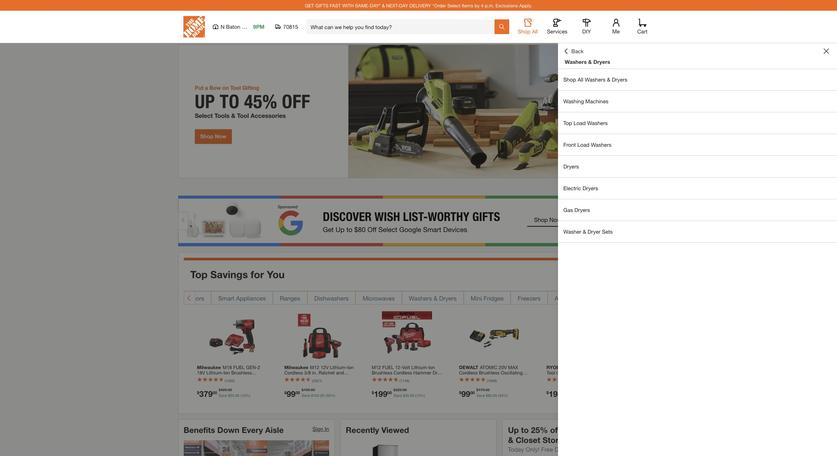 Task type: locate. For each thing, give the bounding box(es) containing it.
save down 429
[[219, 393, 227, 398]]

select left items
[[448, 3, 461, 8]]

1 vertical spatial select
[[563, 425, 587, 435]]

0 horizontal spatial tool)
[[340, 375, 350, 381]]

00 right 30
[[410, 393, 414, 398]]

)
[[234, 379, 235, 383], [321, 379, 322, 383], [409, 379, 410, 383], [496, 379, 497, 383]]

menu
[[558, 69, 838, 243]]

select
[[448, 3, 461, 8], [563, 425, 587, 435]]

7.1 cu. ft. top freezer refrigerator in stainless steel look image
[[354, 442, 417, 456]]

save down 179
[[477, 393, 485, 398]]

70815
[[283, 23, 298, 30]]

tool) inside the m12 fuel 12-volt lithium-ion brushless cordless hammer drill and impact driver combo kit w/2 batteries and bag (2-tool)
[[417, 381, 426, 386]]

items
[[462, 3, 474, 8]]

battery, down 3/8
[[295, 381, 311, 386]]

tool down ratchet
[[331, 381, 339, 386]]

top load washers
[[564, 120, 608, 126]]

9pm
[[253, 23, 265, 30]]

1 horizontal spatial 99
[[462, 389, 471, 398]]

1 horizontal spatial all
[[578, 76, 584, 83]]

2 horizontal spatial 199
[[549, 389, 563, 398]]

80
[[488, 393, 492, 398]]

1 99 from the left
[[287, 389, 296, 398]]

2 horizontal spatial combo
[[557, 370, 572, 376]]

0 horizontal spatial kit
[[328, 375, 333, 381]]

cordless inside 'm12 12v lithium-ion cordless 3/8 in. ratchet and screwdriver combo kit (2-tool) with battery, charger, tool bag'
[[285, 370, 303, 376]]

kit right 4.0
[[574, 370, 579, 376]]

battery, down 18v
[[579, 375, 595, 381]]

$ 199 00 $ 229 . 00 save $ 30 . 00 ( 13 %)
[[372, 388, 425, 398]]

free delivery
[[542, 446, 576, 453]]

max
[[508, 365, 518, 370]]

washers for front load washers
[[591, 141, 612, 148]]

all inside button
[[532, 28, 538, 34]]

get
[[305, 3, 314, 8]]

with left (1)
[[481, 375, 490, 381]]

washer
[[564, 228, 582, 235]]

1 %) from the left
[[246, 393, 250, 398]]

m12 fuel 12-volt lithium-ion brushless cordless hammer drill and impact driver combo kit w/2 batteries and bag (2-tool) link
[[372, 365, 443, 386]]

3/8
[[304, 370, 311, 376]]

impact
[[381, 375, 396, 381]]

tool inside one+ 18v cordless 6- tool combo kit with 1.5 ah battery, 4.0 ah battery, and charger
[[547, 370, 556, 376]]

4 save from the left
[[477, 393, 485, 398]]

2 lithium- from the left
[[412, 365, 429, 370]]

save inside $ 99 00 $ 199 . 00 save $ 100 . 00 ( 50 %)
[[302, 393, 310, 398]]

20v left max
[[499, 365, 507, 370]]

ranges
[[280, 294, 300, 302]]

charger inside one+ 18v cordless 6- tool combo kit with 1.5 ah battery, 4.0 ah battery, and charger
[[547, 381, 564, 386]]

same-
[[355, 3, 370, 8]]

shop inside shop all washers & dryers link
[[564, 76, 576, 83]]

4.0
[[564, 375, 571, 381]]

save left 100
[[302, 393, 310, 398]]

sign
[[313, 426, 323, 432]]

12v
[[321, 365, 329, 370]]

dewalt
[[459, 365, 479, 370]]

washers inside shop all washers & dryers link
[[585, 76, 606, 83]]

( inside $ 99 00 $ 199 . 00 save $ 100 . 00 ( 50 %)
[[326, 393, 327, 398]]

m12 inside the m12 fuel 12-volt lithium-ion brushless cordless hammer drill and impact driver combo kit w/2 batteries and bag (2-tool)
[[372, 365, 381, 370]]

load down washing
[[574, 120, 586, 126]]

%) right 30
[[421, 393, 425, 398]]

drawer close image
[[824, 48, 830, 54]]

1 horizontal spatial tool
[[471, 375, 480, 381]]

tool
[[547, 370, 556, 376], [471, 375, 480, 381], [331, 381, 339, 386]]

(2- right charger,
[[335, 375, 340, 381]]

save down 229
[[394, 393, 402, 398]]

00 left 429
[[213, 390, 217, 395]]

1 horizontal spatial charger
[[547, 381, 564, 386]]

washing machines link
[[558, 91, 838, 112]]

1 horizontal spatial milwaukee
[[285, 365, 309, 370]]

3 save from the left
[[394, 393, 402, 398]]

combo inside 'm12 12v lithium-ion cordless 3/8 in. ratchet and screwdriver combo kit (2-tool) with battery, charger, tool bag'
[[311, 375, 326, 381]]

50 inside $ 379 00 $ 429 . 00 save $ 50 . 00 ( 12 %)
[[230, 393, 234, 398]]

all left services
[[532, 28, 538, 34]]

0 horizontal spatial m12
[[310, 365, 320, 370]]

1 horizontal spatial 199
[[374, 389, 388, 398]]

( inside $ 379 00 $ 429 . 00 save $ 50 . 00 ( 12 %)
[[241, 393, 242, 398]]

tool) inside 'm12 12v lithium-ion cordless 3/8 in. ratchet and screwdriver combo kit (2-tool) with battery, charger, tool bag'
[[340, 375, 350, 381]]

menu containing shop all washers & dryers
[[558, 69, 838, 243]]

sets
[[602, 228, 613, 235]]

tool) down "hammer"
[[417, 381, 426, 386]]

tool left 4.0
[[547, 370, 556, 376]]

gas dryers link
[[558, 199, 838, 221]]

dishwashers button
[[307, 291, 356, 305]]

%) inside $ 379 00 $ 429 . 00 save $ 50 . 00 ( 12 %)
[[246, 393, 250, 398]]

%) inside $ 99 00 $ 199 . 00 save $ 100 . 00 ( 50 %)
[[331, 393, 335, 398]]

0 horizontal spatial top
[[190, 268, 208, 280]]

%) right '80'
[[504, 393, 508, 398]]

smart appliances button
[[211, 291, 273, 305]]

battery, down "ryobi"
[[547, 375, 563, 381]]

99 for m12 12v lithium-ion cordless 3/8 in. ratchet and screwdriver combo kit (2-tool) with battery, charger, tool bag
[[287, 389, 296, 398]]

3 %) from the left
[[421, 393, 425, 398]]

2 milwaukee from the left
[[285, 365, 309, 370]]

gifts
[[316, 3, 329, 8]]

1 horizontal spatial ah
[[598, 370, 604, 376]]

1 vertical spatial top
[[190, 268, 208, 280]]

50
[[230, 393, 234, 398], [327, 393, 331, 398]]

0 vertical spatial shop
[[518, 28, 531, 34]]

one+
[[563, 365, 576, 370]]

ah right 1.5 on the bottom of the page
[[598, 370, 604, 376]]

1 vertical spatial washers & dryers
[[409, 294, 457, 302]]

2 ion from the left
[[429, 365, 435, 370]]

4 ) from the left
[[496, 379, 497, 383]]

2 save from the left
[[302, 393, 310, 398]]

load
[[574, 120, 586, 126], [578, 141, 590, 148]]

with left 1.5 on the bottom of the page
[[581, 370, 589, 376]]

1 save from the left
[[219, 393, 227, 398]]

milwaukee up screwdriver
[[285, 365, 309, 370]]

top
[[564, 120, 573, 126], [190, 268, 208, 280]]

tool) right ratchet
[[340, 375, 350, 381]]

sign in
[[313, 426, 329, 432]]

0 horizontal spatial charger
[[485, 381, 502, 386]]

0 horizontal spatial 199
[[304, 388, 310, 392]]

washers & dryers
[[565, 59, 611, 65], [409, 294, 457, 302]]

6 / 15 image
[[634, 377, 659, 382]]

1 horizontal spatial tool)
[[417, 381, 426, 386]]

all up washing machines
[[578, 76, 584, 83]]

2 %) from the left
[[331, 393, 335, 398]]

0 horizontal spatial ion
[[347, 365, 354, 370]]

baton
[[226, 23, 241, 30]]

shop
[[518, 28, 531, 34], [564, 76, 576, 83]]

cart
[[638, 28, 648, 34]]

1 horizontal spatial select
[[563, 425, 587, 435]]

99 for atomic 20v max cordless brushless oscillating multi tool with (1) 20v 2.0ah battery and charger
[[462, 389, 471, 398]]

save inside $ 379 00 $ 429 . 00 save $ 50 . 00 ( 12 %)
[[219, 393, 227, 398]]

bag inside the m12 fuel 12-volt lithium-ion brushless cordless hammer drill and impact driver combo kit w/2 batteries and bag (2-tool)
[[401, 381, 410, 386]]

(2-
[[335, 375, 340, 381], [411, 381, 417, 386]]

1 m12 from the left
[[310, 365, 320, 370]]

1 horizontal spatial bag
[[401, 381, 410, 386]]

with up $ 99 00 $ 199 . 00 save $ 100 . 00 ( 50 %)
[[285, 381, 293, 386]]

up
[[508, 425, 519, 435]]

battery,
[[547, 375, 563, 381], [579, 375, 595, 381], [295, 381, 311, 386]]

0 horizontal spatial brushless
[[372, 370, 393, 376]]

m12 inside 'm12 12v lithium-ion cordless 3/8 in. ratchet and screwdriver combo kit (2-tool) with battery, charger, tool bag'
[[310, 365, 320, 370]]

with
[[342, 3, 354, 8]]

0 horizontal spatial 50
[[230, 393, 234, 398]]

top up back arrow image
[[190, 268, 208, 280]]

front load washers
[[564, 141, 612, 148]]

%) right 100
[[331, 393, 335, 398]]

0 horizontal spatial with
[[285, 381, 293, 386]]

1 horizontal spatial top
[[564, 120, 573, 126]]

50 left 12
[[230, 393, 234, 398]]

1 vertical spatial shop
[[564, 76, 576, 83]]

2 horizontal spatial with
[[581, 370, 589, 376]]

ion right ratchet
[[347, 365, 354, 370]]

0 horizontal spatial shop
[[518, 28, 531, 34]]

0 horizontal spatial combo
[[311, 375, 326, 381]]

( 1465 )
[[225, 379, 235, 383]]

13
[[417, 393, 421, 398]]

all
[[532, 28, 538, 34], [578, 76, 584, 83]]

%) down milwaukee link
[[246, 393, 250, 398]]

save for $ 379 00 $ 429 . 00 save $ 50 . 00 ( 12 %)
[[219, 393, 227, 398]]

99 down battery at the right
[[462, 389, 471, 398]]

( 1999 )
[[487, 379, 497, 383]]

0 horizontal spatial tool
[[331, 381, 339, 386]]

tool inside the atomic 20v max cordless brushless oscillating multi tool with (1) 20v 2.0ah battery and charger
[[471, 375, 480, 381]]

2 charger from the left
[[547, 381, 564, 386]]

1 horizontal spatial m12
[[372, 365, 381, 370]]

2 bag from the left
[[401, 381, 410, 386]]

0 horizontal spatial all
[[532, 28, 538, 34]]

1 ion from the left
[[347, 365, 354, 370]]

refrigerators
[[170, 294, 204, 302]]

save inside the $ 99 00 $ 179 . 00 save $ 80 . 00 ( 45 %)
[[477, 393, 485, 398]]

shop all button
[[517, 19, 539, 35]]

load right front
[[578, 141, 590, 148]]

1 horizontal spatial shop
[[564, 76, 576, 83]]

(2- inside 'm12 12v lithium-ion cordless 3/8 in. ratchet and screwdriver combo kit (2-tool) with battery, charger, tool bag'
[[335, 375, 340, 381]]

solutions
[[575, 435, 611, 445]]

1 horizontal spatial brushless
[[479, 370, 500, 376]]

0 vertical spatial washers & dryers
[[565, 59, 611, 65]]

1 milwaukee from the left
[[197, 365, 221, 370]]

fuel
[[383, 365, 394, 370]]

washers inside top load washers link
[[588, 120, 608, 126]]

0 vertical spatial load
[[574, 120, 586, 126]]

199 inside $ 99 00 $ 199 . 00 save $ 100 . 00 ( 50 %)
[[304, 388, 310, 392]]

top up front
[[564, 120, 573, 126]]

20v right (1)
[[497, 375, 505, 381]]

select inside up to 25% off select garage & closet storage solutions today only! free delivery
[[563, 425, 587, 435]]

0 vertical spatial top
[[564, 120, 573, 126]]

hammer
[[414, 370, 432, 376]]

shop down 'apply.'
[[518, 28, 531, 34]]

%) for $ 379 00 $ 429 . 00 save $ 50 . 00 ( 12 %)
[[246, 393, 250, 398]]

50 right 100
[[327, 393, 331, 398]]

99 inside $ 99 00 $ 199 . 00 save $ 100 . 00 ( 50 %)
[[287, 389, 296, 398]]

1 lithium- from the left
[[330, 365, 347, 370]]

cordless inside the atomic 20v max cordless brushless oscillating multi tool with (1) 20v 2.0ah battery and charger
[[459, 370, 478, 376]]

0 horizontal spatial bag
[[341, 381, 349, 386]]

fast
[[330, 3, 341, 8]]

1 horizontal spatial 50
[[327, 393, 331, 398]]

(
[[225, 379, 226, 383], [312, 379, 313, 383], [400, 379, 401, 383], [487, 379, 488, 383], [241, 393, 242, 398], [326, 393, 327, 398], [415, 393, 417, 398], [498, 393, 500, 398]]

combo inside the m12 fuel 12-volt lithium-ion brushless cordless hammer drill and impact driver combo kit w/2 batteries and bag (2-tool)
[[411, 375, 426, 381]]

back arrow image
[[187, 295, 192, 301]]

bag inside 'm12 12v lithium-ion cordless 3/8 in. ratchet and screwdriver combo kit (2-tool) with battery, charger, tool bag'
[[341, 381, 349, 386]]

one+ 18v cordless 6-tool combo kit with 1.5 ah battery, 4.0 ah battery, and charger image
[[557, 311, 607, 362]]

1 brushless from the left
[[372, 370, 393, 376]]

washers inside "front load washers" link
[[591, 141, 612, 148]]

kit left w/2
[[427, 375, 433, 381]]

1 charger from the left
[[485, 381, 502, 386]]

1 horizontal spatial lithium-
[[412, 365, 429, 370]]

kit
[[574, 370, 579, 376], [328, 375, 333, 381], [427, 375, 433, 381]]

50 inside $ 99 00 $ 199 . 00 save $ 100 . 00 ( 50 %)
[[327, 393, 331, 398]]

2 horizontal spatial kit
[[574, 370, 579, 376]]

) for $ 379 00 $ 429 . 00 save $ 50 . 00 ( 12 %)
[[234, 379, 235, 383]]

0 horizontal spatial (2-
[[335, 375, 340, 381]]

00 right 100
[[321, 393, 325, 398]]

driver
[[397, 375, 409, 381]]

2 brushless from the left
[[479, 370, 500, 376]]

2 ) from the left
[[321, 379, 322, 383]]

& inside button
[[434, 294, 438, 302]]

kit down 12v
[[328, 375, 333, 381]]

0 vertical spatial select
[[448, 3, 461, 8]]

load for front
[[578, 141, 590, 148]]

m12 left fuel
[[372, 365, 381, 370]]

0 horizontal spatial 99
[[287, 389, 296, 398]]

4 %) from the left
[[504, 393, 508, 398]]

199 inside $ 199 00 $ 229 . 00 save $ 30 . 00 ( 13 %)
[[374, 389, 388, 398]]

0 horizontal spatial washers & dryers
[[409, 294, 457, 302]]

2 99 from the left
[[462, 389, 471, 398]]

microwaves button
[[356, 291, 402, 305]]

one+ 18v cordless 6- tool combo kit with 1.5 ah battery, 4.0 ah battery, and charger
[[547, 365, 611, 386]]

( inside the $ 99 00 $ 179 . 00 save $ 80 . 00 ( 45 %)
[[498, 393, 500, 398]]

2 m12 from the left
[[372, 365, 381, 370]]

brushless up 'batteries'
[[372, 370, 393, 376]]

m12 for in.
[[310, 365, 320, 370]]

%)
[[246, 393, 250, 398], [331, 393, 335, 398], [421, 393, 425, 398], [504, 393, 508, 398]]

ah right 4.0
[[572, 375, 578, 381]]

today only!
[[508, 446, 540, 453]]

0 vertical spatial all
[[532, 28, 538, 34]]

0 horizontal spatial battery,
[[295, 381, 311, 386]]

ah
[[598, 370, 604, 376], [572, 375, 578, 381]]

99 inside the $ 99 00 $ 179 . 00 save $ 80 . 00 ( 45 %)
[[462, 389, 471, 398]]

screwdriver
[[285, 375, 309, 381]]

1 bag from the left
[[341, 381, 349, 386]]

bag for driver
[[401, 381, 410, 386]]

charger up $ 199
[[547, 381, 564, 386]]

%) inside the $ 99 00 $ 179 . 00 save $ 80 . 00 ( 45 %)
[[504, 393, 508, 398]]

1 horizontal spatial (2-
[[411, 381, 417, 386]]

199 for $ 199
[[549, 389, 563, 398]]

shop inside shop all button
[[518, 28, 531, 34]]

save inside $ 199 00 $ 229 . 00 save $ 30 . 00 ( 13 %)
[[394, 393, 402, 398]]

3 ) from the left
[[409, 379, 410, 383]]

1 horizontal spatial with
[[481, 375, 490, 381]]

0 horizontal spatial lithium-
[[330, 365, 347, 370]]

2 horizontal spatial tool
[[547, 370, 556, 376]]

%) inside $ 199 00 $ 229 . 00 save $ 30 . 00 ( 13 %)
[[421, 393, 425, 398]]

1 horizontal spatial combo
[[411, 375, 426, 381]]

combo inside one+ 18v cordless 6- tool combo kit with 1.5 ah battery, 4.0 ah battery, and charger
[[557, 370, 572, 376]]

1 horizontal spatial kit
[[427, 375, 433, 381]]

1 horizontal spatial ion
[[429, 365, 435, 370]]

0 horizontal spatial milwaukee
[[197, 365, 221, 370]]

1 vertical spatial load
[[578, 141, 590, 148]]

batteries
[[372, 381, 391, 386]]

bag for (2-
[[341, 381, 349, 386]]

1 ) from the left
[[234, 379, 235, 383]]

lithium- right volt
[[412, 365, 429, 370]]

select right off
[[563, 425, 587, 435]]

379
[[199, 389, 213, 398]]

ion up w/2
[[429, 365, 435, 370]]

0 horizontal spatial ah
[[572, 375, 578, 381]]

save
[[219, 393, 227, 398], [302, 393, 310, 398], [394, 393, 402, 398], [477, 393, 485, 398]]

refrigerators button
[[163, 291, 211, 305]]

kit inside one+ 18v cordless 6- tool combo kit with 1.5 ah battery, 4.0 ah battery, and charger
[[574, 370, 579, 376]]

00 down screwdriver
[[296, 390, 300, 395]]

front
[[564, 141, 576, 148]]

1 vertical spatial all
[[578, 76, 584, 83]]

12-
[[395, 365, 402, 370]]

lithium- right 12v
[[330, 365, 347, 370]]

m12 for brushless
[[372, 365, 381, 370]]

brushless up the ( 1999 )
[[479, 370, 500, 376]]

tool right multi on the bottom right of the page
[[471, 375, 480, 381]]

shop up washing
[[564, 76, 576, 83]]

(2- right ( 1146 )
[[411, 381, 417, 386]]

save for $ 99 00 $ 199 . 00 save $ 100 . 00 ( 50 %)
[[302, 393, 310, 398]]

mini fridges button
[[464, 291, 511, 305]]

with inside the atomic 20v max cordless brushless oscillating multi tool with (1) 20v 2.0ah battery and charger
[[481, 375, 490, 381]]

parts
[[583, 294, 598, 302]]

brushless
[[372, 370, 393, 376], [479, 370, 500, 376]]

00 up '80'
[[486, 388, 490, 392]]

& inside up to 25% off select garage & closet storage solutions today only! free delivery
[[508, 435, 514, 445]]

99 down screwdriver
[[287, 389, 296, 398]]

shop for shop all
[[518, 28, 531, 34]]

charger up '80'
[[485, 381, 502, 386]]

2 50 from the left
[[327, 393, 331, 398]]

1 horizontal spatial battery,
[[547, 375, 563, 381]]

1 50 from the left
[[230, 393, 234, 398]]

top for top load washers
[[564, 120, 573, 126]]

m12 left 12v
[[310, 365, 320, 370]]

2921
[[313, 379, 321, 383]]

ion inside the m12 fuel 12-volt lithium-ion brushless cordless hammer drill and impact driver combo kit w/2 batteries and bag (2-tool)
[[429, 365, 435, 370]]

229
[[396, 388, 402, 392]]

ryobi
[[547, 365, 562, 370]]

milwaukee up '379'
[[197, 365, 221, 370]]

kit inside 'm12 12v lithium-ion cordless 3/8 in. ratchet and screwdriver combo kit (2-tool) with battery, charger, tool bag'
[[328, 375, 333, 381]]

lithium- inside the m12 fuel 12-volt lithium-ion brushless cordless hammer drill and impact driver combo kit w/2 batteries and bag (2-tool)
[[412, 365, 429, 370]]



Task type: vqa. For each thing, say whether or not it's contained in the screenshot.
Clear in the bottom of the page
no



Task type: describe. For each thing, give the bounding box(es) containing it.
) for $ 99 00 $ 199 . 00 save $ 100 . 00 ( 50 %)
[[321, 379, 322, 383]]

closet
[[516, 435, 541, 445]]

you
[[267, 268, 285, 280]]

%) for $ 99 00 $ 199 . 00 save $ 100 . 00 ( 50 %)
[[331, 393, 335, 398]]

oscillating
[[501, 370, 523, 376]]

00 left 179
[[471, 390, 475, 395]]

electric dryers
[[564, 185, 599, 191]]

brushless inside the m12 fuel 12-volt lithium-ion brushless cordless hammer drill and impact driver combo kit w/2 batteries and bag (2-tool)
[[372, 370, 393, 376]]

dryers inside button
[[439, 294, 457, 302]]

0 horizontal spatial select
[[448, 3, 461, 8]]

smart appliances
[[218, 294, 266, 302]]

) for $ 99 00 $ 179 . 00 save $ 80 . 00 ( 45 %)
[[496, 379, 497, 383]]

front load washers link
[[558, 134, 838, 155]]

smart
[[218, 294, 235, 302]]

dryer
[[588, 228, 601, 235]]

washers inside washers & dryers button
[[409, 294, 432, 302]]

shop for shop all washers & dryers
[[564, 76, 576, 83]]

$ 199
[[547, 389, 563, 398]]

70815 button
[[275, 23, 298, 30]]

electric
[[564, 185, 582, 191]]

battery, inside 'm12 12v lithium-ion cordless 3/8 in. ratchet and screwdriver combo kit (2-tool) with battery, charger, tool bag'
[[295, 381, 311, 386]]

fridges
[[484, 294, 504, 302]]

delivery
[[410, 3, 432, 8]]

me
[[613, 28, 620, 34]]

day*
[[370, 3, 381, 8]]

$ inside $ 199
[[547, 390, 549, 395]]

atomic 20v max cordless brushless oscillating multi tool with (1) 20v 2.0ah battery and charger image
[[470, 311, 520, 362]]

electric dryers link
[[558, 178, 838, 199]]

appliances
[[236, 294, 266, 302]]

appliance parts button
[[548, 291, 605, 305]]

sign in link
[[313, 426, 329, 432]]

00 up 100
[[311, 388, 315, 392]]

( inside $ 199 00 $ 229 . 00 save $ 30 . 00 ( 13 %)
[[415, 393, 417, 398]]

benefits down every aisle
[[184, 425, 284, 435]]

diy
[[583, 28, 591, 34]]

199 for $ 199 00 $ 229 . 00 save $ 30 . 00 ( 13 %)
[[374, 389, 388, 398]]

( 2921 )
[[312, 379, 322, 383]]

viewed
[[382, 425, 409, 435]]

brushless inside the atomic 20v max cordless brushless oscillating multi tool with (1) 20v 2.0ah battery and charger
[[479, 370, 500, 376]]

dryers link
[[558, 156, 838, 177]]

multi
[[459, 375, 470, 381]]

00 right '80'
[[493, 393, 497, 398]]

kit inside the m12 fuel 12-volt lithium-ion brushless cordless hammer drill and impact driver combo kit w/2 batteries and bag (2-tool)
[[427, 375, 433, 381]]

) for $ 199 00 $ 229 . 00 save $ 30 . 00 ( 13 %)
[[409, 379, 410, 383]]

lithium- inside 'm12 12v lithium-ion cordless 3/8 in. ratchet and screwdriver combo kit (2-tool) with battery, charger, tool bag'
[[330, 365, 347, 370]]

00 up 30
[[403, 388, 407, 392]]

to
[[521, 425, 529, 435]]

1 vertical spatial 20v
[[497, 375, 505, 381]]

feedback link image
[[829, 113, 838, 149]]

$ 99 00 $ 179 . 00 save $ 80 . 00 ( 45 %)
[[459, 388, 508, 398]]

ranges button
[[273, 291, 307, 305]]

top for top savings for you
[[190, 268, 208, 280]]

washers & dryers inside button
[[409, 294, 457, 302]]

with inside 'm12 12v lithium-ion cordless 3/8 in. ratchet and screwdriver combo kit (2-tool) with battery, charger, tool bag'
[[285, 381, 293, 386]]

cart link
[[636, 19, 650, 35]]

0 vertical spatial 20v
[[499, 365, 507, 370]]

cordless inside one+ 18v cordless 6- tool combo kit with 1.5 ah battery, 4.0 ah battery, and charger
[[587, 365, 605, 370]]

w/2
[[434, 375, 442, 381]]

6-
[[606, 365, 611, 370]]

What can we help you find today? search field
[[311, 20, 494, 34]]

appliance parts
[[555, 294, 598, 302]]

p.m.
[[485, 3, 495, 8]]

00 left 12
[[235, 393, 240, 398]]

%) for $ 199 00 $ 229 . 00 save $ 30 . 00 ( 13 %)
[[421, 393, 425, 398]]

washers for shop all washers & dryers
[[585, 76, 606, 83]]

m12 12v lithium-ion cordless 3/8 in. ratchet and screwdriver combo kit (2-tool) with battery, charger, tool bag
[[285, 365, 354, 386]]

recently
[[346, 425, 379, 435]]

every
[[242, 425, 263, 435]]

the home depot logo image
[[183, 16, 205, 37]]

m12 fuel 12-volt lithium-ion brushless cordless hammer drill and impact driver combo kit w/2 batteries and bag (2-tool) image
[[382, 311, 433, 362]]

(2- inside the m12 fuel 12-volt lithium-ion brushless cordless hammer drill and impact driver combo kit w/2 batteries and bag (2-tool)
[[411, 381, 417, 386]]

(1)
[[491, 375, 496, 381]]

n
[[221, 23, 225, 30]]

services
[[547, 28, 568, 34]]

in
[[325, 426, 329, 432]]

100
[[313, 393, 319, 398]]

6 / 15 group
[[631, 311, 708, 409]]

2.0ah
[[507, 375, 519, 381]]

all for shop all washers & dryers
[[578, 76, 584, 83]]

$ 99 00 $ 199 . 00 save $ 100 . 00 ( 50 %)
[[285, 388, 335, 398]]

1.5
[[591, 370, 597, 376]]

down
[[217, 425, 240, 435]]

all for shop all
[[532, 28, 538, 34]]

with inside one+ 18v cordless 6- tool combo kit with 1.5 ah battery, 4.0 ah battery, and charger
[[581, 370, 589, 376]]

back button
[[564, 48, 584, 55]]

washer & dryer sets
[[564, 228, 613, 235]]

and inside one+ 18v cordless 6- tool combo kit with 1.5 ah battery, 4.0 ah battery, and charger
[[596, 375, 604, 381]]

washers & dryers button
[[402, 291, 464, 305]]

back
[[572, 48, 584, 54]]

microwaves
[[363, 294, 395, 302]]

1999
[[488, 379, 496, 383]]

up to 25% off select garage & closet storage solutions today only! free delivery
[[508, 425, 617, 453]]

179
[[479, 388, 485, 392]]

00 left 229
[[388, 390, 392, 395]]

in.
[[312, 370, 317, 376]]

m12 12v lithium-ion cordless 3/8 in. ratchet and screwdriver combo kit (2-tool) with battery, charger, tool bag image
[[295, 311, 345, 362]]

save for $ 99 00 $ 179 . 00 save $ 80 . 00 ( 45 %)
[[477, 393, 485, 398]]

tool inside 'm12 12v lithium-ion cordless 3/8 in. ratchet and screwdriver combo kit (2-tool) with battery, charger, tool bag'
[[331, 381, 339, 386]]

25%
[[531, 425, 548, 435]]

day
[[399, 3, 408, 8]]

cordless inside the m12 fuel 12-volt lithium-ion brushless cordless hammer drill and impact driver combo kit w/2 batteries and bag (2-tool)
[[394, 370, 412, 376]]

recently viewed
[[346, 425, 409, 435]]

%) for $ 99 00 $ 179 . 00 save $ 80 . 00 ( 45 %)
[[504, 393, 508, 398]]

$ 379 00 $ 429 . 00 save $ 50 . 00 ( 12 %)
[[197, 388, 250, 398]]

sign in card banner image
[[184, 440, 329, 456]]

milwaukee link
[[197, 365, 268, 392]]

atomic 20v max cordless brushless oscillating multi tool with (1) 20v 2.0ah battery and charger
[[459, 365, 523, 386]]

m12 fuel 12-volt lithium-ion brushless cordless hammer drill and impact driver combo kit w/2 batteries and bag (2-tool)
[[372, 365, 442, 386]]

and inside the atomic 20v max cordless brushless oscillating multi tool with (1) 20v 2.0ah battery and charger
[[476, 381, 484, 386]]

m18 fuel gen-2 18v lithium-ion brushless cordless mid torque 1/2 in. impact wrench f ring w/5.0ah starter kit image
[[207, 311, 258, 362]]

for
[[251, 268, 264, 280]]

diy button
[[576, 19, 598, 35]]

dishwashers
[[315, 294, 349, 302]]

and inside 'm12 12v lithium-ion cordless 3/8 in. ratchet and screwdriver combo kit (2-tool) with battery, charger, tool bag'
[[336, 370, 344, 376]]

rouge
[[242, 23, 258, 30]]

1 horizontal spatial washers & dryers
[[565, 59, 611, 65]]

freezers button
[[511, 291, 548, 305]]

charger,
[[312, 381, 329, 386]]

washing
[[564, 98, 584, 104]]

washers for top load washers
[[588, 120, 608, 126]]

n baton rouge
[[221, 23, 258, 30]]

1146
[[401, 379, 409, 383]]

429
[[221, 388, 227, 392]]

1465
[[226, 379, 234, 383]]

ion inside 'm12 12v lithium-ion cordless 3/8 in. ratchet and screwdriver combo kit (2-tool) with battery, charger, tool bag'
[[347, 365, 354, 370]]

2 horizontal spatial battery,
[[579, 375, 595, 381]]

save for $ 199 00 $ 229 . 00 save $ 30 . 00 ( 13 %)
[[394, 393, 402, 398]]

by
[[475, 3, 480, 8]]

load for top
[[574, 120, 586, 126]]

next-
[[386, 3, 399, 8]]

garage
[[589, 425, 617, 435]]

battery
[[459, 381, 475, 386]]

00 right 429
[[228, 388, 232, 392]]

washer & dryer sets link
[[558, 221, 838, 242]]

gas dryers
[[564, 207, 590, 213]]

charger inside the atomic 20v max cordless brushless oscillating multi tool with (1) 20v 2.0ah battery and charger
[[485, 381, 502, 386]]

img for put a bow on tool gifting up to 45% off select tools & tool accessories image
[[178, 44, 660, 178]]



